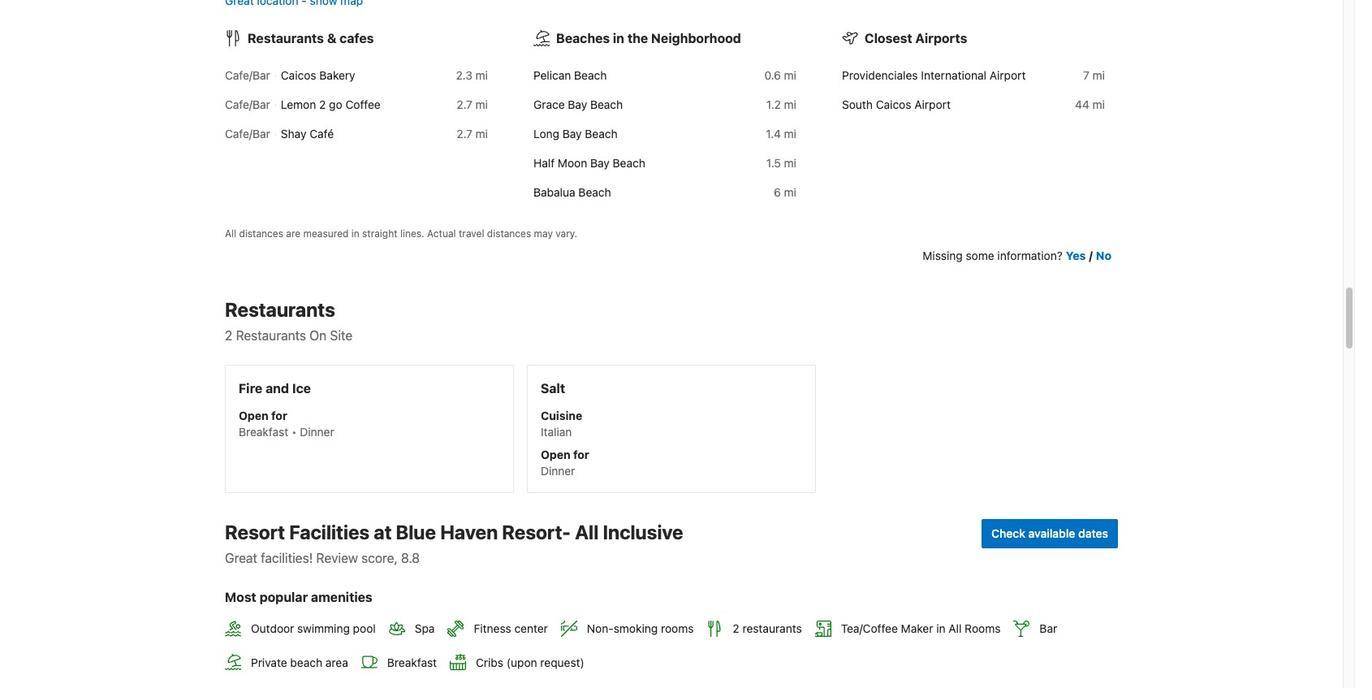 Task type: describe. For each thing, give the bounding box(es) containing it.
most
[[225, 590, 257, 605]]

2 vertical spatial in
[[937, 622, 946, 636]]

travel
[[459, 228, 485, 240]]

airport for south caicos airport
[[915, 98, 951, 111]]

grace bay beach
[[534, 98, 623, 111]]

swimming
[[297, 622, 350, 636]]

yes button
[[1067, 248, 1087, 264]]

mi for babalua beach
[[785, 185, 797, 199]]

44
[[1076, 98, 1090, 111]]

fire and ice
[[239, 381, 311, 396]]

shay
[[281, 127, 307, 141]]

spa
[[415, 622, 435, 636]]

mi for long bay beach
[[785, 127, 797, 141]]

restaurants for restaurants 2 restaurants on site
[[225, 298, 335, 321]]

may
[[534, 228, 553, 240]]

missing some information? yes / no
[[923, 249, 1112, 263]]

facilities!
[[261, 551, 313, 566]]

long bay beach
[[534, 127, 618, 141]]

6 mi
[[774, 185, 797, 199]]

missing
[[923, 249, 963, 263]]

0.6 mi
[[765, 68, 797, 82]]

half moon bay beach
[[534, 156, 646, 170]]

1 horizontal spatial caicos
[[876, 98, 912, 111]]

outdoor swimming pool
[[251, 622, 376, 636]]

on
[[310, 328, 327, 343]]

closest airports
[[865, 31, 968, 46]]

7 mi
[[1084, 68, 1106, 82]]

haven
[[440, 521, 498, 544]]

some
[[966, 249, 995, 263]]

closest
[[865, 31, 913, 46]]

2 vertical spatial bay
[[591, 156, 610, 170]]

open for dinner
[[541, 448, 590, 478]]

2.7 mi for shay café
[[457, 127, 488, 141]]

0 horizontal spatial in
[[352, 228, 360, 240]]

1 distances from the left
[[239, 228, 283, 240]]

restaurants
[[743, 622, 802, 636]]

check available dates
[[992, 527, 1109, 540]]

private beach area
[[251, 655, 348, 669]]

score,
[[362, 551, 398, 566]]

1.4
[[766, 127, 781, 141]]

44 mi
[[1076, 98, 1106, 111]]

international
[[922, 68, 987, 82]]

2 restaurants
[[733, 622, 802, 636]]

bay for long
[[563, 127, 582, 141]]

2.3
[[456, 68, 473, 82]]

beaches
[[557, 31, 610, 46]]

for for dinner
[[574, 448, 590, 462]]

review
[[316, 551, 358, 566]]

bay for grace
[[568, 98, 588, 111]]

request)
[[541, 655, 585, 669]]

vary.
[[556, 228, 578, 240]]

/
[[1090, 249, 1093, 263]]

beach right 'moon'
[[613, 156, 646, 170]]

smoking
[[614, 622, 658, 636]]

lemon
[[281, 98, 316, 111]]

restaurants 2 restaurants on site
[[225, 298, 353, 343]]

area
[[326, 655, 348, 669]]

beach down half moon bay beach
[[579, 185, 612, 199]]

yes
[[1067, 249, 1087, 263]]

2 vertical spatial 2
[[733, 622, 740, 636]]

open for open for breakfast • dinner
[[239, 409, 269, 423]]

cribs (upon request)
[[476, 655, 585, 669]]

go
[[329, 98, 343, 111]]

grace
[[534, 98, 565, 111]]

airports
[[916, 31, 968, 46]]

dates
[[1079, 527, 1109, 540]]

babalua beach
[[534, 185, 612, 199]]

inclusive
[[603, 521, 684, 544]]

neighborhood
[[652, 31, 742, 46]]

no
[[1097, 249, 1112, 263]]

2.7 for lemon 2 go coffee
[[457, 98, 473, 111]]

south
[[843, 98, 873, 111]]

beach
[[290, 655, 323, 669]]

providenciales
[[843, 68, 919, 82]]

all inside resort facilities at blue haven resort- all inclusive great facilities! review score, 8.8
[[575, 521, 599, 544]]

1 vertical spatial breakfast
[[387, 655, 437, 669]]

2 vertical spatial all
[[949, 622, 962, 636]]

tea/coffee
[[841, 622, 898, 636]]

&
[[327, 31, 337, 46]]

8.8
[[401, 551, 420, 566]]

beaches in the neighborhood
[[557, 31, 742, 46]]

café
[[310, 127, 334, 141]]

1.4 mi
[[766, 127, 797, 141]]

center
[[515, 622, 548, 636]]

bakery
[[320, 68, 356, 82]]

and
[[266, 381, 289, 396]]

resort facilities at blue haven resort- all inclusive great facilities! review score, 8.8
[[225, 521, 684, 566]]

tea/coffee maker in all rooms
[[841, 622, 1001, 636]]

pool
[[353, 622, 376, 636]]

beach up half moon bay beach
[[585, 127, 618, 141]]



Task type: vqa. For each thing, say whether or not it's contained in the screenshot.
Beaches
yes



Task type: locate. For each thing, give the bounding box(es) containing it.
non-smoking rooms
[[587, 622, 694, 636]]

1 vertical spatial bay
[[563, 127, 582, 141]]

1 vertical spatial restaurants
[[225, 298, 335, 321]]

all left are
[[225, 228, 237, 240]]

cafe/bar for shay café
[[225, 127, 270, 141]]

1 vertical spatial dinner
[[541, 464, 576, 478]]

all
[[225, 228, 237, 240], [575, 521, 599, 544], [949, 622, 962, 636]]

actual
[[427, 228, 456, 240]]

measured
[[303, 228, 349, 240]]

caicos up "lemon"
[[281, 68, 317, 82]]

distances left may at the left top
[[487, 228, 532, 240]]

1 vertical spatial 2.7 mi
[[457, 127, 488, 141]]

maker
[[902, 622, 934, 636]]

bay right grace
[[568, 98, 588, 111]]

dinner right '•'
[[300, 425, 334, 439]]

2 2.7 from the top
[[457, 127, 473, 141]]

amenities
[[311, 590, 373, 605]]

breakfast down the spa
[[387, 655, 437, 669]]

0 horizontal spatial open
[[239, 409, 269, 423]]

1.5 mi
[[767, 156, 797, 170]]

at
[[374, 521, 392, 544]]

long
[[534, 127, 560, 141]]

restaurants
[[248, 31, 324, 46], [225, 298, 335, 321], [236, 328, 306, 343]]

salt
[[541, 381, 566, 396]]

restaurants left on
[[236, 328, 306, 343]]

for for breakfast
[[271, 409, 288, 423]]

all right resort-
[[575, 521, 599, 544]]

open inside open for dinner
[[541, 448, 571, 462]]

2 horizontal spatial in
[[937, 622, 946, 636]]

for down and
[[271, 409, 288, 423]]

1 vertical spatial 2.7
[[457, 127, 473, 141]]

bar
[[1040, 622, 1058, 636]]

2 vertical spatial restaurants
[[236, 328, 306, 343]]

2 horizontal spatial all
[[949, 622, 962, 636]]

1 horizontal spatial in
[[613, 31, 625, 46]]

2 2.7 mi from the top
[[457, 127, 488, 141]]

caicos bakery
[[281, 68, 356, 82]]

7
[[1084, 68, 1090, 82]]

0 vertical spatial dinner
[[300, 425, 334, 439]]

for inside open for breakfast • dinner
[[271, 409, 288, 423]]

0 vertical spatial airport
[[990, 68, 1026, 82]]

cafe/bar for caicos bakery
[[225, 68, 270, 82]]

open inside open for breakfast • dinner
[[239, 409, 269, 423]]

half
[[534, 156, 555, 170]]

cafe/bar left caicos bakery
[[225, 68, 270, 82]]

shay café
[[281, 127, 334, 141]]

beach up long bay beach
[[591, 98, 623, 111]]

the
[[628, 31, 648, 46]]

0 vertical spatial 2.7
[[457, 98, 473, 111]]

breakfast inside open for breakfast • dinner
[[239, 425, 289, 439]]

1 vertical spatial all
[[575, 521, 599, 544]]

caicos down providenciales
[[876, 98, 912, 111]]

0 vertical spatial restaurants
[[248, 31, 324, 46]]

in left the
[[613, 31, 625, 46]]

non-
[[587, 622, 614, 636]]

0 vertical spatial 2
[[319, 98, 326, 111]]

for inside open for dinner
[[574, 448, 590, 462]]

2.7
[[457, 98, 473, 111], [457, 127, 473, 141]]

1 vertical spatial 2
[[225, 328, 233, 343]]

open for breakfast • dinner
[[239, 409, 334, 439]]

2 for lemon
[[319, 98, 326, 111]]

dinner
[[300, 425, 334, 439], [541, 464, 576, 478]]

1 horizontal spatial dinner
[[541, 464, 576, 478]]

0 horizontal spatial distances
[[239, 228, 283, 240]]

restaurants for restaurants & cafes
[[248, 31, 324, 46]]

in right maker
[[937, 622, 946, 636]]

airport
[[990, 68, 1026, 82], [915, 98, 951, 111]]

0 vertical spatial bay
[[568, 98, 588, 111]]

2.7 mi for lemon 2 go coffee
[[457, 98, 488, 111]]

private
[[251, 655, 287, 669]]

straight
[[362, 228, 398, 240]]

0 horizontal spatial dinner
[[300, 425, 334, 439]]

dinner down italian
[[541, 464, 576, 478]]

1.5
[[767, 156, 781, 170]]

1.2
[[767, 98, 781, 111]]

0.6
[[765, 68, 781, 82]]

1 2.7 mi from the top
[[457, 98, 488, 111]]

0 vertical spatial 2.7 mi
[[457, 98, 488, 111]]

1 vertical spatial caicos
[[876, 98, 912, 111]]

mi for grace bay beach
[[785, 98, 797, 111]]

information?
[[998, 249, 1063, 263]]

beach
[[575, 68, 607, 82], [591, 98, 623, 111], [585, 127, 618, 141], [613, 156, 646, 170], [579, 185, 612, 199]]

restaurants up on
[[225, 298, 335, 321]]

fitness
[[474, 622, 512, 636]]

2
[[319, 98, 326, 111], [225, 328, 233, 343], [733, 622, 740, 636]]

•
[[292, 425, 297, 439]]

1 horizontal spatial distances
[[487, 228, 532, 240]]

for down cuisine italian at the bottom left
[[574, 448, 590, 462]]

cuisine italian
[[541, 409, 583, 439]]

airport right international
[[990, 68, 1026, 82]]

0 vertical spatial breakfast
[[239, 425, 289, 439]]

great
[[225, 551, 258, 566]]

1 horizontal spatial breakfast
[[387, 655, 437, 669]]

open down fire
[[239, 409, 269, 423]]

coffee
[[346, 98, 381, 111]]

1 vertical spatial in
[[352, 228, 360, 240]]

resort
[[225, 521, 285, 544]]

2 for restaurants
[[225, 328, 233, 343]]

in left straight
[[352, 228, 360, 240]]

dinner inside open for breakfast • dinner
[[300, 425, 334, 439]]

0 horizontal spatial breakfast
[[239, 425, 289, 439]]

beach up grace bay beach
[[575, 68, 607, 82]]

cafe/bar
[[225, 68, 270, 82], [225, 98, 270, 111], [225, 127, 270, 141]]

cafe/bar left "lemon"
[[225, 98, 270, 111]]

0 horizontal spatial all
[[225, 228, 237, 240]]

0 vertical spatial cafe/bar
[[225, 68, 270, 82]]

distances
[[239, 228, 283, 240], [487, 228, 532, 240]]

lines.
[[400, 228, 425, 240]]

bay
[[568, 98, 588, 111], [563, 127, 582, 141], [591, 156, 610, 170]]

moon
[[558, 156, 588, 170]]

2 horizontal spatial 2
[[733, 622, 740, 636]]

1 vertical spatial open
[[541, 448, 571, 462]]

rooms
[[965, 622, 1001, 636]]

bay right 'moon'
[[591, 156, 610, 170]]

3 cafe/bar from the top
[[225, 127, 270, 141]]

lemon 2 go coffee
[[281, 98, 381, 111]]

dinner inside open for dinner
[[541, 464, 576, 478]]

airport for providenciales international airport
[[990, 68, 1026, 82]]

open down italian
[[541, 448, 571, 462]]

0 horizontal spatial caicos
[[281, 68, 317, 82]]

1 horizontal spatial for
[[574, 448, 590, 462]]

fitness center
[[474, 622, 548, 636]]

0 horizontal spatial 2
[[225, 328, 233, 343]]

cuisine
[[541, 409, 583, 423]]

all left rooms
[[949, 622, 962, 636]]

bay right long
[[563, 127, 582, 141]]

cafe/bar for lemon 2 go coffee
[[225, 98, 270, 111]]

6
[[774, 185, 781, 199]]

mi for south caicos airport
[[1093, 98, 1106, 111]]

outdoor
[[251, 622, 294, 636]]

popular
[[260, 590, 308, 605]]

mi for half moon bay beach
[[785, 156, 797, 170]]

2.7 for shay café
[[457, 127, 473, 141]]

2 cafe/bar from the top
[[225, 98, 270, 111]]

most popular amenities
[[225, 590, 373, 605]]

0 horizontal spatial airport
[[915, 98, 951, 111]]

1 cafe/bar from the top
[[225, 68, 270, 82]]

airport down providenciales international airport
[[915, 98, 951, 111]]

2.3 mi
[[456, 68, 488, 82]]

0 vertical spatial all
[[225, 228, 237, 240]]

available
[[1029, 527, 1076, 540]]

mi for providenciales international airport
[[1093, 68, 1106, 82]]

south caicos airport
[[843, 98, 951, 111]]

rooms
[[661, 622, 694, 636]]

pelican
[[534, 68, 571, 82]]

1 vertical spatial for
[[574, 448, 590, 462]]

all distances are measured in straight lines. actual travel distances may vary.
[[225, 228, 578, 240]]

0 vertical spatial caicos
[[281, 68, 317, 82]]

distances left are
[[239, 228, 283, 240]]

2 inside restaurants 2 restaurants on site
[[225, 328, 233, 343]]

0 vertical spatial in
[[613, 31, 625, 46]]

1 horizontal spatial all
[[575, 521, 599, 544]]

0 horizontal spatial for
[[271, 409, 288, 423]]

facilities
[[289, 521, 370, 544]]

restaurants & cafes
[[248, 31, 374, 46]]

fire
[[239, 381, 263, 396]]

babalua
[[534, 185, 576, 199]]

mi for pelican beach
[[785, 68, 797, 82]]

2 distances from the left
[[487, 228, 532, 240]]

italian
[[541, 425, 572, 439]]

cafe/bar left shay at the top left of page
[[225, 127, 270, 141]]

1 horizontal spatial 2
[[319, 98, 326, 111]]

restaurants left &
[[248, 31, 324, 46]]

0 vertical spatial open
[[239, 409, 269, 423]]

breakfast
[[239, 425, 289, 439], [387, 655, 437, 669]]

for
[[271, 409, 288, 423], [574, 448, 590, 462]]

1 horizontal spatial open
[[541, 448, 571, 462]]

ice
[[292, 381, 311, 396]]

open for open for dinner
[[541, 448, 571, 462]]

0 vertical spatial for
[[271, 409, 288, 423]]

1 vertical spatial airport
[[915, 98, 951, 111]]

blue
[[396, 521, 436, 544]]

resort-
[[502, 521, 571, 544]]

2.7 mi
[[457, 98, 488, 111], [457, 127, 488, 141]]

1 2.7 from the top
[[457, 98, 473, 111]]

breakfast left '•'
[[239, 425, 289, 439]]

2 vertical spatial cafe/bar
[[225, 127, 270, 141]]

1 vertical spatial cafe/bar
[[225, 98, 270, 111]]

1 horizontal spatial airport
[[990, 68, 1026, 82]]



